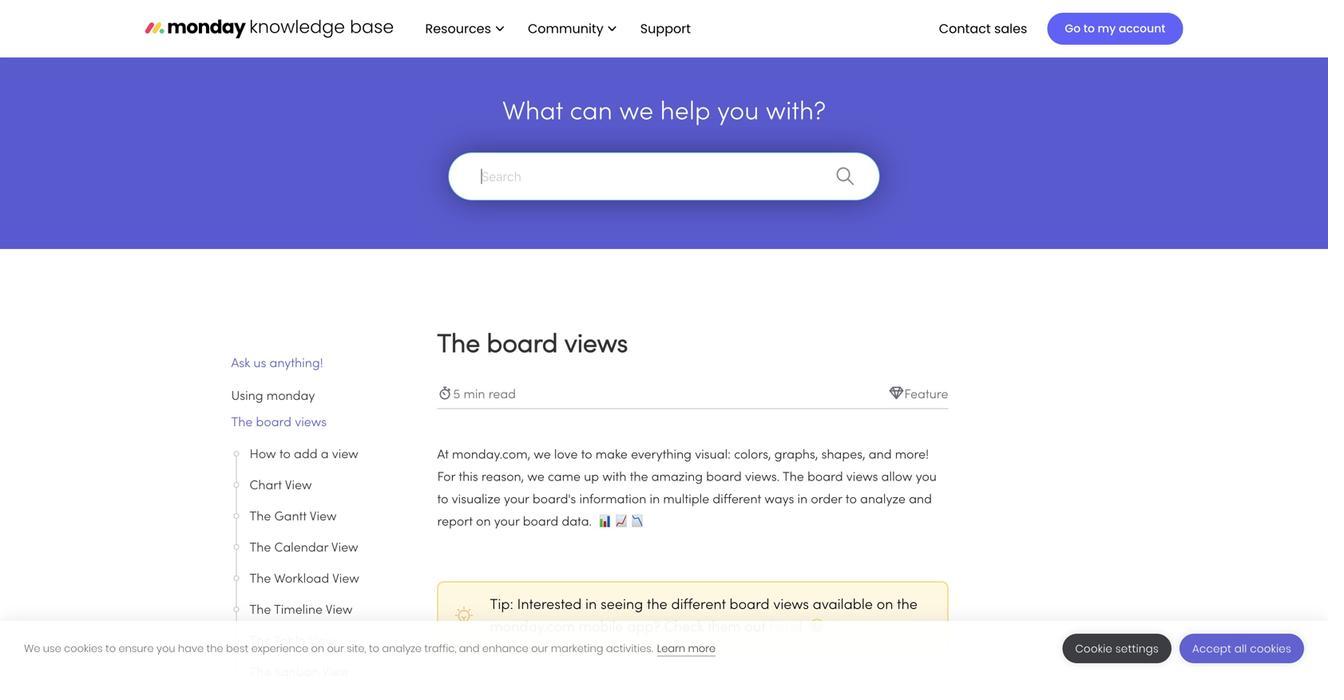 Task type: locate. For each thing, give the bounding box(es) containing it.
2 cookies from the left
[[1251, 642, 1292, 657]]

views inside the interested in seeing the different board views available on the monday.com mobile app? check them out
[[774, 599, 809, 613]]

make
[[596, 450, 628, 462]]

report
[[437, 517, 473, 529]]

in up mobile
[[586, 599, 597, 613]]

on right available
[[877, 599, 894, 613]]

how to add a view
[[250, 449, 362, 461]]

marketing
[[551, 642, 604, 656]]

in right ways
[[798, 495, 808, 507]]

the inside at monday.com, we love to make everything visual: colors, graphs, shapes, and more! for this reason, we came up with the amazing board views. the board views allow you to visualize your board's information in multiple different ways in order to analyze and report on your board data.  📊 📈 📉
[[783, 472, 805, 484]]

dialog containing cookie settings
[[0, 622, 1329, 677]]

1 vertical spatial and
[[909, 495, 932, 507]]

multiple
[[663, 495, 710, 507]]

chart view
[[250, 481, 312, 493]]

the inside the timeline view link
[[250, 605, 271, 617]]

with?
[[766, 101, 826, 125]]

1 vertical spatial analyze
[[382, 642, 422, 656]]

view
[[285, 481, 312, 493], [310, 512, 337, 524], [332, 543, 358, 555], [332, 574, 359, 586], [326, 605, 353, 617], [309, 636, 336, 648]]

dialog
[[0, 622, 1329, 677]]

1 horizontal spatial analyze
[[861, 495, 906, 507]]

board down the board's
[[523, 517, 559, 529]]

we left came
[[528, 472, 545, 484]]

the
[[630, 472, 648, 484], [647, 599, 668, 613], [897, 599, 918, 613], [207, 642, 223, 656]]

view down the workload view link
[[326, 605, 353, 617]]

1 vertical spatial different
[[672, 599, 726, 613]]

on down visualize
[[476, 517, 491, 529]]

board up out at the right bottom
[[730, 599, 770, 613]]

main content
[[0, 48, 1329, 677]]

view down the timeline view link
[[309, 636, 336, 648]]

1 vertical spatial we
[[534, 450, 551, 462]]

views
[[565, 334, 628, 358], [295, 417, 327, 429], [847, 472, 878, 484], [774, 599, 809, 613]]

interested
[[517, 599, 582, 613]]

available
[[813, 599, 873, 613]]

1 cookies from the left
[[64, 642, 103, 656]]

timeline
[[274, 605, 323, 617]]

None search field
[[441, 153, 888, 201]]

app?
[[627, 622, 661, 635]]

0 horizontal spatial on
[[311, 642, 325, 656]]

1 vertical spatial on
[[877, 599, 894, 613]]

Search search field
[[449, 153, 880, 201]]

different
[[713, 495, 762, 507], [672, 599, 726, 613]]

a
[[321, 449, 329, 461]]

analyze down allow
[[861, 495, 906, 507]]

contact
[[939, 19, 991, 37]]

0 horizontal spatial analyze
[[382, 642, 422, 656]]

2 horizontal spatial on
[[877, 599, 894, 613]]

2 horizontal spatial you
[[916, 472, 937, 484]]

resources
[[425, 19, 491, 37]]

analyze left traffic,
[[382, 642, 422, 656]]

the down graphs,
[[783, 472, 805, 484]]

settings
[[1116, 642, 1159, 657]]

at monday.com, we love to make everything visual: colors, graphs, shapes, and more! for this reason, we came up with the amazing board views. the board views allow you to visualize your board's information in multiple different ways in order to analyze and report on your board data.  📊 📈 📉
[[437, 450, 937, 529]]

0 horizontal spatial the board views
[[231, 417, 327, 429]]

the left best
[[207, 642, 223, 656]]

more
[[688, 642, 716, 656]]

2 vertical spatial on
[[311, 642, 325, 656]]

the left the "workload" at bottom
[[250, 574, 271, 586]]

0 horizontal spatial and
[[459, 642, 480, 656]]

the inside the gantt view link
[[250, 512, 271, 524]]

and
[[869, 450, 892, 462], [909, 495, 932, 507], [459, 642, 480, 656]]

cookies right all
[[1251, 642, 1292, 657]]

the down using
[[231, 417, 253, 429]]

0 vertical spatial we
[[620, 101, 654, 125]]

2 vertical spatial you
[[156, 642, 175, 656]]

board up order
[[808, 472, 843, 484]]

1 horizontal spatial the board views
[[437, 334, 628, 358]]

the board views down using monday
[[231, 417, 327, 429]]

view for workload
[[332, 574, 359, 586]]

our
[[327, 642, 344, 656], [531, 642, 548, 656]]

we
[[620, 101, 654, 125], [534, 450, 551, 462], [528, 472, 545, 484]]

the workload view
[[250, 574, 359, 586]]

cookies for use
[[64, 642, 103, 656]]

go
[[1065, 21, 1081, 36]]

for
[[437, 472, 456, 484]]

to right the 'go'
[[1084, 21, 1095, 36]]

analyze
[[861, 495, 906, 507], [382, 642, 422, 656]]

our down monday.com
[[531, 642, 548, 656]]

we right the can
[[620, 101, 654, 125]]

experience
[[251, 642, 309, 656]]

check
[[664, 622, 704, 635]]

ensure
[[119, 642, 154, 656]]

on
[[476, 517, 491, 529], [877, 599, 894, 613], [311, 642, 325, 656]]

we left love
[[534, 450, 551, 462]]

and up allow
[[869, 450, 892, 462]]

support
[[641, 19, 691, 37]]

5
[[453, 390, 460, 402]]

your down visualize
[[494, 517, 520, 529]]

view for calendar
[[332, 543, 358, 555]]

in inside the interested in seeing the different board views available on the monday.com mobile app? check them out
[[586, 599, 597, 613]]

cookies right use
[[64, 642, 103, 656]]

view for table
[[309, 636, 336, 648]]

cookie settings
[[1076, 642, 1159, 657]]

you down more!
[[916, 472, 937, 484]]

your
[[504, 495, 530, 507], [494, 517, 520, 529]]

love
[[554, 450, 578, 462]]

workload
[[274, 574, 329, 586]]

0 vertical spatial and
[[869, 450, 892, 462]]

views inside at monday.com, we love to make everything visual: colors, graphs, shapes, and more! for this reason, we came up with the amazing board views. the board views allow you to visualize your board's information in multiple different ways in order to analyze and report on your board data.  📊 📈 📉
[[847, 472, 878, 484]]

main content containing what can we help you with?
[[0, 48, 1329, 677]]

you right help in the top of the page
[[718, 101, 759, 125]]

you inside dialog
[[156, 642, 175, 656]]

view inside "link"
[[309, 636, 336, 648]]

1 horizontal spatial our
[[531, 642, 548, 656]]

1 horizontal spatial on
[[476, 517, 491, 529]]

view up the calendar view link
[[310, 512, 337, 524]]

the inside at monday.com, we love to make everything visual: colors, graphs, shapes, and more! for this reason, we came up with the amazing board views. the board views allow you to visualize your board's information in multiple different ways in order to analyze and report on your board data.  📊 📈 📉
[[630, 472, 648, 484]]

we for help
[[620, 101, 654, 125]]

the left calendar at the left of the page
[[250, 543, 271, 555]]

monday.com
[[490, 622, 575, 635]]

contact sales
[[939, 19, 1028, 37]]

us
[[254, 358, 266, 370]]

cookies
[[64, 642, 103, 656], [1251, 642, 1292, 657]]

on inside dialog
[[311, 642, 325, 656]]

the inside the table view "link"
[[250, 636, 271, 648]]

using
[[231, 391, 263, 403]]

them
[[708, 622, 741, 635]]

the board views
[[437, 334, 628, 358], [231, 417, 327, 429]]

tip:
[[490, 599, 517, 613]]

board down using monday
[[256, 417, 292, 429]]

we for love
[[534, 450, 551, 462]]

different up check
[[672, 599, 726, 613]]

0 vertical spatial on
[[476, 517, 491, 529]]

on right table
[[311, 642, 325, 656]]

accept all cookies
[[1193, 642, 1292, 657]]

0 vertical spatial different
[[713, 495, 762, 507]]

the gantt view
[[250, 512, 337, 524]]

order
[[811, 495, 843, 507]]

cookies inside accept all cookies "button"
[[1251, 642, 1292, 657]]

the up 5
[[437, 334, 480, 358]]

📉
[[631, 517, 644, 529]]

main element
[[409, 0, 1184, 58]]

different inside the interested in seeing the different board views available on the monday.com mobile app? check them out
[[672, 599, 726, 613]]

your down reason, at bottom
[[504, 495, 530, 507]]

learn more link
[[657, 642, 716, 657]]

view down the gantt view link
[[332, 543, 358, 555]]

0 vertical spatial you
[[718, 101, 759, 125]]

1 vertical spatial you
[[916, 472, 937, 484]]

to
[[1084, 21, 1095, 36], [280, 449, 291, 461], [581, 450, 593, 462], [437, 495, 449, 507], [846, 495, 857, 507], [105, 642, 116, 656], [369, 642, 380, 656]]

here !  😊
[[770, 622, 828, 635]]

graphs,
[[775, 450, 819, 462]]

1 our from the left
[[327, 642, 344, 656]]

different down views.
[[713, 495, 762, 507]]

view
[[332, 449, 359, 461]]

in
[[650, 495, 660, 507], [798, 495, 808, 507], [586, 599, 597, 613]]

in left multiple
[[650, 495, 660, 507]]

you left have
[[156, 642, 175, 656]]

the left gantt
[[250, 512, 271, 524]]

ask us anything!
[[231, 358, 323, 370]]

0 horizontal spatial you
[[156, 642, 175, 656]]

we
[[24, 642, 40, 656]]

information
[[580, 495, 647, 507]]

anything!
[[270, 358, 323, 370]]

to left the add
[[280, 449, 291, 461]]

2 horizontal spatial and
[[909, 495, 932, 507]]

the board views up 'read'
[[437, 334, 628, 358]]

min
[[464, 390, 485, 402]]

0 vertical spatial analyze
[[861, 495, 906, 507]]

the right with
[[630, 472, 648, 484]]

list
[[409, 0, 704, 58]]

1 vertical spatial the board views
[[231, 417, 327, 429]]

accept
[[1193, 642, 1232, 657]]

and right traffic,
[[459, 642, 480, 656]]

and down allow
[[909, 495, 932, 507]]

view up the gantt view
[[285, 481, 312, 493]]

resources link
[[417, 15, 512, 43]]

on inside at monday.com, we love to make everything visual: colors, graphs, shapes, and more! for this reason, we came up with the amazing board views. the board views allow you to visualize your board's information in multiple different ways in order to analyze and report on your board data.  📊 📈 📉
[[476, 517, 491, 529]]

0 horizontal spatial in
[[586, 599, 597, 613]]

view up the timeline view link
[[332, 574, 359, 586]]

my
[[1098, 21, 1116, 36]]

0 horizontal spatial cookies
[[64, 642, 103, 656]]

1 horizontal spatial cookies
[[1251, 642, 1292, 657]]

0 vertical spatial your
[[504, 495, 530, 507]]

the right best
[[250, 636, 271, 648]]

our left site,
[[327, 642, 344, 656]]

all
[[1235, 642, 1248, 657]]

what can we help you with?
[[503, 101, 826, 125]]

mobile
[[579, 622, 624, 635]]

the left timeline
[[250, 605, 271, 617]]

the table view
[[250, 636, 336, 648]]

sales
[[995, 19, 1028, 37]]

0 horizontal spatial our
[[327, 642, 344, 656]]

cookies for all
[[1251, 642, 1292, 657]]



Task type: describe. For each thing, give the bounding box(es) containing it.
2 our from the left
[[531, 642, 548, 656]]

view for timeline
[[326, 605, 353, 617]]

board inside the interested in seeing the different board views available on the monday.com mobile app? check them out
[[730, 599, 770, 613]]

to down for
[[437, 495, 449, 507]]

the timeline view
[[250, 605, 353, 617]]

you inside at monday.com, we love to make everything visual: colors, graphs, shapes, and more! for this reason, we came up with the amazing board views. the board views allow you to visualize your board's information in multiple different ways in order to analyze and report on your board data.  📊 📈 📉
[[916, 472, 937, 484]]

to right order
[[846, 495, 857, 507]]

the table view link
[[250, 633, 398, 652]]

1 horizontal spatial you
[[718, 101, 759, 125]]

the inside dialog
[[207, 642, 223, 656]]

community link
[[520, 15, 625, 43]]

how
[[250, 449, 276, 461]]

at
[[437, 450, 449, 462]]

cookie settings button
[[1063, 634, 1172, 664]]

chart
[[250, 481, 282, 493]]

ask us anything! link
[[231, 355, 399, 374]]

came
[[548, 472, 581, 484]]

site,
[[347, 642, 366, 656]]

cookie
[[1076, 642, 1113, 657]]

monday.com logo image
[[145, 12, 394, 45]]

to inside "link"
[[1084, 21, 1095, 36]]

help
[[661, 101, 711, 125]]

ask
[[231, 358, 250, 370]]

contact sales link
[[931, 15, 1036, 43]]

enhance
[[483, 642, 529, 656]]

here link
[[770, 622, 799, 635]]

📊
[[599, 517, 612, 529]]

calendar
[[274, 543, 328, 555]]

visual:
[[695, 450, 731, 462]]

monday.com,
[[452, 450, 531, 462]]

1 horizontal spatial in
[[650, 495, 660, 507]]

using monday link
[[231, 391, 315, 403]]

community
[[528, 19, 604, 37]]

can
[[570, 101, 613, 125]]

read
[[489, 390, 516, 402]]

traffic,
[[425, 642, 457, 656]]

have
[[178, 642, 204, 656]]

use
[[43, 642, 61, 656]]

ways
[[765, 495, 794, 507]]

the calendar view link
[[250, 539, 398, 559]]

1 vertical spatial your
[[494, 517, 520, 529]]

chart view link
[[250, 477, 398, 496]]

the board views link
[[231, 414, 399, 433]]

everything
[[631, 450, 692, 462]]

activities.
[[606, 642, 653, 656]]

view for gantt
[[310, 512, 337, 524]]

views.
[[745, 472, 780, 484]]

2 horizontal spatial in
[[798, 495, 808, 507]]

the workload view link
[[250, 570, 398, 590]]

analyze inside at monday.com, we love to make everything visual: colors, graphs, shapes, and more! for this reason, we came up with the amazing board views. the board views allow you to visualize your board's information in multiple different ways in order to analyze and report on your board data.  📊 📈 📉
[[861, 495, 906, 507]]

5 min read
[[453, 390, 516, 402]]

the board views inside the board views link
[[231, 417, 327, 429]]

to left ensure
[[105, 642, 116, 656]]

interested in seeing the different board views available on the monday.com mobile app? check them out
[[490, 599, 918, 635]]

reason,
[[482, 472, 524, 484]]

board up 'read'
[[487, 334, 558, 358]]

📈
[[615, 517, 628, 529]]

board down visual:
[[707, 472, 742, 484]]

learn
[[657, 642, 686, 656]]

best
[[226, 642, 249, 656]]

more!
[[895, 450, 929, 462]]

the inside the workload view link
[[250, 574, 271, 586]]

the inside the calendar view link
[[250, 543, 271, 555]]

list containing resources
[[409, 0, 704, 58]]

here
[[770, 622, 799, 635]]

go to my account
[[1065, 21, 1166, 36]]

on inside the interested in seeing the different board views available on the monday.com mobile app? check them out
[[877, 599, 894, 613]]

different inside at monday.com, we love to make everything visual: colors, graphs, shapes, and more! for this reason, we came up with the amazing board views. the board views allow you to visualize your board's information in multiple different ways in order to analyze and report on your board data.  📊 📈 📉
[[713, 495, 762, 507]]

feature
[[905, 390, 949, 402]]

go to my account link
[[1048, 13, 1184, 45]]

table
[[274, 636, 306, 648]]

up
[[584, 472, 599, 484]]

the calendar view
[[250, 543, 358, 555]]

!  😊
[[799, 622, 824, 635]]

seeing
[[601, 599, 643, 613]]

accept all cookies button
[[1180, 634, 1305, 664]]

amazing
[[652, 472, 703, 484]]

gantt
[[274, 512, 307, 524]]

0 vertical spatial the board views
[[437, 334, 628, 358]]

account
[[1119, 21, 1166, 36]]

1 horizontal spatial and
[[869, 450, 892, 462]]

we use cookies to ensure you have the best experience on our site, to analyze traffic, and enhance our marketing activities. learn more
[[24, 642, 716, 656]]

to right love
[[581, 450, 593, 462]]

the up app?
[[647, 599, 668, 613]]

the gantt view link
[[250, 508, 398, 527]]

2 vertical spatial we
[[528, 472, 545, 484]]

add
[[294, 449, 318, 461]]

how to add a view link
[[250, 446, 398, 465]]

what
[[503, 101, 563, 125]]

the timeline view link
[[250, 602, 398, 621]]

out
[[745, 622, 766, 635]]

colors,
[[734, 450, 772, 462]]

visualize
[[452, 495, 501, 507]]

board's
[[533, 495, 576, 507]]

the right available
[[897, 599, 918, 613]]

to right site,
[[369, 642, 380, 656]]

2 vertical spatial and
[[459, 642, 480, 656]]

using monday
[[231, 391, 315, 403]]

the inside the board views link
[[231, 417, 253, 429]]



Task type: vqa. For each thing, say whether or not it's contained in the screenshot.
Using monday
yes



